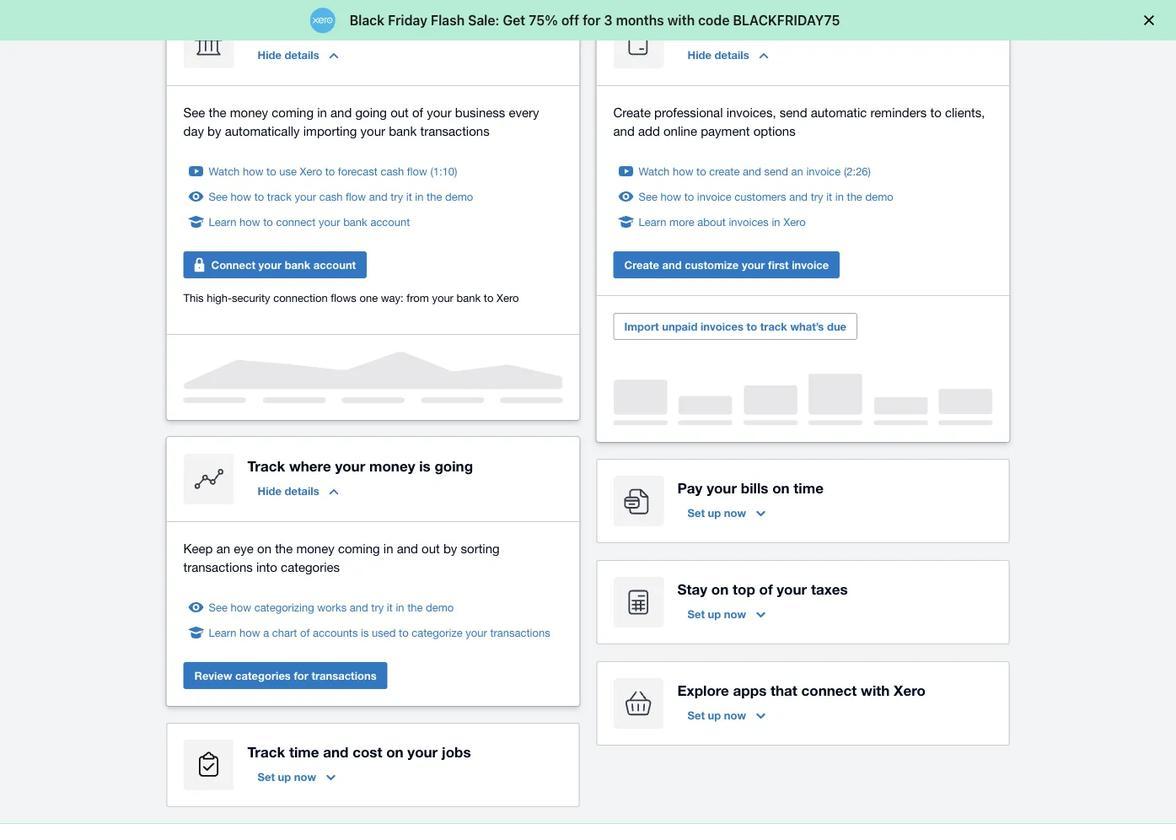 Task type: locate. For each thing, give the bounding box(es) containing it.
see how to track your cash flow and try it in the demo
[[209, 190, 473, 203]]

how for use
[[243, 165, 264, 178]]

1 horizontal spatial going
[[435, 457, 473, 474]]

keep an eye on the money coming in and out by sorting transactions into categories
[[183, 541, 500, 574]]

transactions down business
[[420, 123, 490, 138]]

the inside keep an eye on the money coming in and out by sorting transactions into categories
[[275, 541, 293, 556]]

2 vertical spatial of
[[300, 626, 310, 639]]

create inside button
[[625, 258, 660, 271]]

invoices right unpaid
[[701, 320, 744, 333]]

see up connect
[[209, 190, 228, 203]]

1 horizontal spatial account
[[371, 215, 410, 228]]

hide details button for get paid faster with online invoices
[[678, 41, 779, 68]]

set down explore
[[688, 709, 705, 722]]

0 vertical spatial online
[[816, 21, 857, 38]]

up for stay
[[708, 607, 721, 621]]

xero
[[300, 165, 322, 178], [784, 215, 806, 228], [497, 291, 519, 304], [894, 682, 926, 699]]

0 vertical spatial categories
[[281, 559, 340, 574]]

in
[[317, 105, 327, 119], [415, 190, 424, 203], [836, 190, 844, 203], [772, 215, 781, 228], [384, 541, 394, 556], [396, 601, 405, 614]]

2 vertical spatial invoices
[[701, 320, 744, 333]]

online inside create professional invoices, send automatic reminders to clients, and add online payment options
[[664, 123, 698, 138]]

1 vertical spatial categories
[[235, 669, 291, 682]]

create and customize your first invoice button
[[614, 251, 840, 278]]

1 watch from the left
[[209, 165, 240, 178]]

track
[[248, 457, 285, 474], [248, 743, 285, 760]]

hide details button down the paid
[[678, 41, 779, 68]]

create up add
[[614, 105, 651, 119]]

invoice left (2:26)
[[807, 165, 841, 178]]

see
[[183, 105, 205, 119], [209, 190, 228, 203], [639, 190, 658, 203], [209, 601, 228, 614]]

set up now down track time and cost on your jobs
[[258, 770, 316, 783]]

send up options at top
[[780, 105, 808, 119]]

jobs
[[442, 743, 471, 760]]

transactions
[[420, 123, 490, 138], [183, 559, 253, 574], [490, 626, 551, 639], [312, 669, 377, 682]]

demo inside see how to track your cash flow and try it in the demo link
[[445, 190, 473, 203]]

how for invoice
[[661, 190, 682, 203]]

connection
[[273, 291, 328, 304]]

1 vertical spatial is
[[361, 626, 369, 639]]

watch inside watch how to use xero to forecast cash flow (1:10) link
[[209, 165, 240, 178]]

accounts
[[313, 626, 358, 639]]

(1:10)
[[431, 165, 458, 178]]

keep
[[183, 541, 213, 556]]

how
[[243, 165, 264, 178], [673, 165, 694, 178], [231, 190, 251, 203], [661, 190, 682, 203], [240, 215, 260, 228], [231, 601, 251, 614], [240, 626, 260, 639]]

the up automatically
[[209, 105, 227, 119]]

transactions inside 'button'
[[312, 669, 377, 682]]

to left use
[[267, 165, 276, 178]]

out left business
[[391, 105, 409, 119]]

set down stay
[[688, 607, 705, 621]]

hide right track money icon
[[258, 484, 282, 497]]

try
[[391, 190, 403, 203], [811, 190, 824, 203], [371, 601, 384, 614]]

on right 'bills'
[[773, 479, 790, 496]]

hide details button
[[248, 41, 349, 68], [678, 41, 779, 68], [248, 478, 349, 505]]

1 horizontal spatial track
[[761, 320, 788, 333]]

set up now
[[688, 506, 747, 519], [688, 607, 747, 621], [688, 709, 747, 722], [258, 770, 316, 783]]

bank down see how to track your cash flow and try it in the demo link on the top left of page
[[343, 215, 368, 228]]

up right "projects icon"
[[278, 770, 291, 783]]

now for apps
[[725, 709, 747, 722]]

automatically
[[225, 123, 300, 138]]

and inside see how to invoice customers and try it in the demo link
[[790, 190, 808, 203]]

your right categorize
[[466, 626, 487, 639]]

set up now down stay
[[688, 607, 747, 621]]

out inside see the money coming in and going out of your business every day by automatically importing your bank transactions
[[391, 105, 409, 119]]

details down visibility
[[285, 48, 319, 61]]

0 horizontal spatial is
[[361, 626, 369, 639]]

categories right "into"
[[281, 559, 340, 574]]

try up learn how a chart of accounts is used to categorize your transactions
[[371, 601, 384, 614]]

learn more about invoices in xero
[[639, 215, 806, 228]]

of
[[413, 105, 424, 119], [760, 580, 773, 597], [300, 626, 310, 639]]

1 horizontal spatial coming
[[338, 541, 380, 556]]

hide details down visibility
[[258, 48, 319, 61]]

1 vertical spatial with
[[861, 682, 890, 699]]

invoices up reminders
[[861, 21, 918, 38]]

up down pay your bills on time
[[708, 506, 721, 519]]

1 vertical spatial account
[[314, 258, 356, 271]]

to up see how to track your cash flow and try it in the demo
[[325, 165, 335, 178]]

set up now down explore
[[688, 709, 747, 722]]

set up now button down track time and cost on your jobs
[[248, 764, 346, 791]]

0 vertical spatial track
[[267, 190, 292, 203]]

0 horizontal spatial online
[[664, 123, 698, 138]]

connect for with
[[802, 682, 857, 699]]

0 vertical spatial of
[[413, 105, 424, 119]]

account
[[371, 215, 410, 228], [314, 258, 356, 271]]

0 vertical spatial by
[[208, 123, 221, 138]]

watch inside watch how to create and send an invoice (2:26) link
[[639, 165, 670, 178]]

works
[[317, 601, 347, 614]]

0 horizontal spatial an
[[217, 541, 230, 556]]

hide details button for track where your money is going
[[248, 478, 349, 505]]

1 horizontal spatial watch
[[639, 165, 670, 178]]

invoices
[[861, 21, 918, 38], [729, 215, 769, 228], [701, 320, 744, 333]]

and right "customers"
[[790, 190, 808, 203]]

account inside connect your bank account button
[[314, 258, 356, 271]]

see how categorizing works and try it in the demo
[[209, 601, 454, 614]]

1 horizontal spatial money
[[296, 541, 335, 556]]

see down "keep"
[[209, 601, 228, 614]]

online down 'professional'
[[664, 123, 698, 138]]

watch for pay
[[639, 165, 670, 178]]

2 watch from the left
[[639, 165, 670, 178]]

1 horizontal spatial out
[[422, 541, 440, 556]]

coming up automatically
[[272, 105, 314, 119]]

money
[[230, 105, 268, 119], [370, 457, 415, 474], [296, 541, 335, 556]]

2 track from the top
[[248, 743, 285, 760]]

1 horizontal spatial get
[[678, 21, 702, 38]]

where
[[289, 457, 331, 474]]

1 vertical spatial connect
[[802, 682, 857, 699]]

0 vertical spatial time
[[794, 479, 824, 496]]

account inside learn how to connect your bank account link
[[371, 215, 410, 228]]

0 horizontal spatial coming
[[272, 105, 314, 119]]

try right "customers"
[[811, 190, 824, 203]]

0 horizontal spatial with
[[783, 21, 812, 38]]

1 horizontal spatial flow
[[407, 165, 428, 178]]

to left what's
[[747, 320, 758, 333]]

0 horizontal spatial of
[[300, 626, 310, 639]]

this
[[183, 291, 204, 304]]

flow left recommended icon
[[440, 21, 469, 38]]

transactions right for
[[312, 669, 377, 682]]

1 get from the left
[[248, 21, 272, 38]]

online
[[816, 21, 857, 38], [664, 123, 698, 138]]

transactions inside keep an eye on the money coming in and out by sorting transactions into categories
[[183, 559, 253, 574]]

up down explore
[[708, 709, 721, 722]]

now for time
[[294, 770, 316, 783]]

how for track
[[231, 190, 251, 203]]

0 horizontal spatial connect
[[276, 215, 316, 228]]

hide details down where
[[258, 484, 319, 497]]

invoice inside see how to invoice customers and try it in the demo link
[[698, 190, 732, 203]]

0 vertical spatial create
[[614, 105, 651, 119]]

hide details down the paid
[[688, 48, 750, 61]]

hide for track where your money is going
[[258, 484, 282, 497]]

track left what's
[[761, 320, 788, 333]]

0 vertical spatial flow
[[440, 21, 469, 38]]

by
[[208, 123, 221, 138], [444, 541, 458, 556]]

to
[[931, 105, 942, 119], [267, 165, 276, 178], [325, 165, 335, 178], [697, 165, 707, 178], [254, 190, 264, 203], [685, 190, 694, 203], [263, 215, 273, 228], [484, 291, 494, 304], [747, 320, 758, 333], [399, 626, 409, 639]]

1 vertical spatial track
[[761, 320, 788, 333]]

1 vertical spatial coming
[[338, 541, 380, 556]]

coming
[[272, 105, 314, 119], [338, 541, 380, 556]]

bank inside see the money coming in and going out of your business every day by automatically importing your bank transactions
[[389, 123, 417, 138]]

review
[[194, 669, 232, 682]]

it up used
[[387, 601, 393, 614]]

add-ons icon image
[[614, 678, 664, 729]]

0 horizontal spatial by
[[208, 123, 221, 138]]

coming up works
[[338, 541, 380, 556]]

day
[[183, 123, 204, 138]]

1 vertical spatial going
[[435, 457, 473, 474]]

0 horizontal spatial account
[[314, 258, 356, 271]]

how for connect
[[240, 215, 260, 228]]

1 horizontal spatial by
[[444, 541, 458, 556]]

create inside create professional invoices, send automatic reminders to clients, and add online payment options
[[614, 105, 651, 119]]

2 horizontal spatial it
[[827, 190, 833, 203]]

set for track
[[258, 770, 275, 783]]

sorting
[[461, 541, 500, 556]]

the
[[209, 105, 227, 119], [427, 190, 442, 203], [847, 190, 863, 203], [275, 541, 293, 556], [408, 601, 423, 614]]

track for track time and cost on your jobs
[[248, 743, 285, 760]]

categorizing
[[254, 601, 314, 614]]

and up the importing
[[331, 105, 352, 119]]

0 vertical spatial cash
[[403, 21, 436, 38]]

how for works
[[231, 601, 251, 614]]

1 vertical spatial invoice
[[698, 190, 732, 203]]

invoice right "first"
[[792, 258, 829, 271]]

learn up connect
[[209, 215, 237, 228]]

0 vertical spatial account
[[371, 215, 410, 228]]

0 horizontal spatial get
[[248, 21, 272, 38]]

0 horizontal spatial flow
[[346, 190, 366, 203]]

0 horizontal spatial going
[[356, 105, 387, 119]]

of right top
[[760, 580, 773, 597]]

account down see how to track your cash flow and try it in the demo link on the top left of page
[[371, 215, 410, 228]]

0 horizontal spatial money
[[230, 105, 268, 119]]

and down forecast
[[369, 190, 388, 203]]

going inside see the money coming in and going out of your business every day by automatically importing your bank transactions
[[356, 105, 387, 119]]

account up flows in the top left of the page
[[314, 258, 356, 271]]

0 vertical spatial money
[[230, 105, 268, 119]]

now down track time and cost on your jobs
[[294, 770, 316, 783]]

see down add
[[639, 190, 658, 203]]

to right from
[[484, 291, 494, 304]]

categories left for
[[235, 669, 291, 682]]

time right 'bills'
[[794, 479, 824, 496]]

invoices,
[[727, 105, 777, 119]]

0 horizontal spatial watch
[[209, 165, 240, 178]]

invoice inside watch how to create and send an invoice (2:26) link
[[807, 165, 841, 178]]

0 horizontal spatial track
[[267, 190, 292, 203]]

send up see how to invoice customers and try it in the demo at the top right of the page
[[765, 165, 789, 178]]

an inside keep an eye on the money coming in and out by sorting transactions into categories
[[217, 541, 230, 556]]

see for see the money coming in and going out of your business every day by automatically importing your bank transactions
[[183, 105, 205, 119]]

invoices icon image
[[614, 18, 664, 68]]

details
[[285, 48, 319, 61], [715, 48, 750, 61], [285, 484, 319, 497]]

to inside learn how to connect your bank account link
[[263, 215, 273, 228]]

1 vertical spatial invoices
[[729, 215, 769, 228]]

unpaid
[[662, 320, 698, 333]]

1 vertical spatial an
[[217, 541, 230, 556]]

track right "projects icon"
[[248, 743, 285, 760]]

2 vertical spatial cash
[[319, 190, 343, 203]]

set up now for your
[[688, 506, 747, 519]]

explore
[[678, 682, 730, 699]]

1 vertical spatial of
[[760, 580, 773, 597]]

1 track from the top
[[248, 457, 285, 474]]

is
[[419, 457, 431, 474], [361, 626, 369, 639]]

track money icon image
[[183, 454, 234, 505]]

and left customize
[[663, 258, 682, 271]]

track
[[267, 190, 292, 203], [761, 320, 788, 333]]

dialog
[[0, 0, 1177, 40]]

in inside see how categorizing works and try it in the demo link
[[396, 601, 405, 614]]

see for see how to invoice customers and try it in the demo
[[639, 190, 658, 203]]

learn
[[209, 215, 237, 228], [639, 215, 667, 228], [209, 626, 237, 639]]

bank right from
[[457, 291, 481, 304]]

money right where
[[370, 457, 415, 474]]

0 vertical spatial coming
[[272, 105, 314, 119]]

now down apps
[[725, 709, 747, 722]]

1 vertical spatial by
[[444, 541, 458, 556]]

your inside connect your bank account button
[[259, 258, 282, 271]]

and
[[331, 105, 352, 119], [614, 123, 635, 138], [743, 165, 762, 178], [369, 190, 388, 203], [790, 190, 808, 203], [663, 258, 682, 271], [397, 541, 418, 556], [350, 601, 368, 614], [323, 743, 349, 760]]

your left "first"
[[742, 258, 765, 271]]

invoices down "customers"
[[729, 215, 769, 228]]

1 horizontal spatial of
[[413, 105, 424, 119]]

set up now button down pay your bills on time
[[678, 500, 776, 526]]

flow
[[440, 21, 469, 38], [407, 165, 428, 178], [346, 190, 366, 203]]

and left cost
[[323, 743, 349, 760]]

watch
[[209, 165, 240, 178], [639, 165, 670, 178]]

transactions down "keep"
[[183, 559, 253, 574]]

set up now for on
[[688, 607, 747, 621]]

set for pay
[[688, 506, 705, 519]]

recommended icon image
[[487, 18, 563, 35]]

business
[[455, 105, 506, 119]]

see inside see the money coming in and going out of your business every day by automatically importing your bank transactions
[[183, 105, 205, 119]]

taxes icon image
[[614, 577, 664, 628]]

1 vertical spatial money
[[370, 457, 415, 474]]

on up "into"
[[257, 541, 272, 556]]

learn left a
[[209, 626, 237, 639]]

1 vertical spatial online
[[664, 123, 698, 138]]

get for get visibility over your cash flow
[[248, 21, 272, 38]]

0 horizontal spatial out
[[391, 105, 409, 119]]

0 horizontal spatial time
[[289, 743, 319, 760]]

1 vertical spatial create
[[625, 258, 660, 271]]

from
[[407, 291, 429, 304]]

invoice up about
[[698, 190, 732, 203]]

try down watch how to use xero to forecast cash flow (1:10) link
[[391, 190, 403, 203]]

cash right over
[[403, 21, 436, 38]]

a
[[263, 626, 269, 639]]

learn left more
[[639, 215, 667, 228]]

learn how to connect your bank account link
[[209, 214, 410, 230]]

2 horizontal spatial try
[[811, 190, 824, 203]]

cash right forecast
[[381, 165, 404, 178]]

1 vertical spatial flow
[[407, 165, 428, 178]]

0 vertical spatial send
[[780, 105, 808, 119]]

2 vertical spatial money
[[296, 541, 335, 556]]

1 vertical spatial track
[[248, 743, 285, 760]]

set up now button down explore
[[678, 702, 776, 729]]

create up import
[[625, 258, 660, 271]]

of right chart on the bottom of page
[[300, 626, 310, 639]]

2 get from the left
[[678, 21, 702, 38]]

0 vertical spatial out
[[391, 105, 409, 119]]

up
[[708, 506, 721, 519], [708, 607, 721, 621], [708, 709, 721, 722], [278, 770, 291, 783]]

to left clients,
[[931, 105, 942, 119]]

create
[[614, 105, 651, 119], [625, 258, 660, 271]]

pay your bills on time
[[678, 479, 824, 496]]

get
[[248, 21, 272, 38], [678, 21, 702, 38]]

hide details for get paid faster with online invoices
[[688, 48, 750, 61]]

0 vertical spatial connect
[[276, 215, 316, 228]]

stay
[[678, 580, 708, 597]]

1 vertical spatial out
[[422, 541, 440, 556]]

projects icon image
[[183, 740, 234, 791]]

hide details
[[258, 48, 319, 61], [688, 48, 750, 61], [258, 484, 319, 497]]

see for see how to track your cash flow and try it in the demo
[[209, 190, 228, 203]]

bills icon image
[[614, 476, 664, 526]]

your
[[369, 21, 399, 38], [427, 105, 452, 119], [361, 123, 386, 138], [295, 190, 316, 203], [319, 215, 340, 228], [259, 258, 282, 271], [742, 258, 765, 271], [432, 291, 454, 304], [335, 457, 366, 474], [707, 479, 737, 496], [777, 580, 807, 597], [466, 626, 487, 639], [408, 743, 438, 760]]

set up now for time
[[258, 770, 316, 783]]

set up now button
[[678, 500, 776, 526], [678, 601, 776, 628], [678, 702, 776, 729], [248, 764, 346, 791]]

now for on
[[725, 607, 747, 621]]

the up "into"
[[275, 541, 293, 556]]

money inside see the money coming in and going out of your business every day by automatically importing your bank transactions
[[230, 105, 268, 119]]

0 vertical spatial going
[[356, 105, 387, 119]]

set
[[688, 506, 705, 519], [688, 607, 705, 621], [688, 709, 705, 722], [258, 770, 275, 783]]

set up now down pay
[[688, 506, 747, 519]]

to up more
[[685, 190, 694, 203]]

1 horizontal spatial try
[[391, 190, 403, 203]]

1 horizontal spatial online
[[816, 21, 857, 38]]

bank up connection
[[285, 258, 311, 271]]

set up now button for time
[[248, 764, 346, 791]]

connect right that
[[802, 682, 857, 699]]

0 vertical spatial track
[[248, 457, 285, 474]]

0 vertical spatial invoice
[[807, 165, 841, 178]]

2 vertical spatial flow
[[346, 190, 366, 203]]

1 horizontal spatial connect
[[802, 682, 857, 699]]

demo down (2:26)
[[866, 190, 894, 203]]

connect up connect your bank account
[[276, 215, 316, 228]]

0 vertical spatial is
[[419, 457, 431, 474]]

out left sorting
[[422, 541, 440, 556]]

your inside "create and customize your first invoice" button
[[742, 258, 765, 271]]

track down use
[[267, 190, 292, 203]]

your right connect
[[259, 258, 282, 271]]

money up automatically
[[230, 105, 268, 119]]

more
[[670, 215, 695, 228]]

in inside keep an eye on the money coming in and out by sorting transactions into categories
[[384, 541, 394, 556]]

2 vertical spatial invoice
[[792, 258, 829, 271]]

bank
[[389, 123, 417, 138], [343, 215, 368, 228], [285, 258, 311, 271], [457, 291, 481, 304]]

banking icon image
[[183, 18, 234, 68]]

0 vertical spatial an
[[792, 165, 804, 178]]

about
[[698, 215, 726, 228]]

your left 'jobs'
[[408, 743, 438, 760]]

the inside see the money coming in and going out of your business every day by automatically importing your bank transactions
[[209, 105, 227, 119]]

categorize
[[412, 626, 463, 639]]

0 horizontal spatial try
[[371, 601, 384, 614]]

and inside see how categorizing works and try it in the demo link
[[350, 601, 368, 614]]

and left sorting
[[397, 541, 418, 556]]

flow left (1:10)
[[407, 165, 428, 178]]



Task type: vqa. For each thing, say whether or not it's contained in the screenshot.
Start date
no



Task type: describe. For each thing, give the bounding box(es) containing it.
and inside see the money coming in and going out of your business every day by automatically importing your bank transactions
[[331, 105, 352, 119]]

send inside create professional invoices, send automatic reminders to clients, and add online payment options
[[780, 105, 808, 119]]

the up categorize
[[408, 601, 423, 614]]

every
[[509, 105, 540, 119]]

that
[[771, 682, 798, 699]]

cost
[[353, 743, 382, 760]]

1 horizontal spatial time
[[794, 479, 824, 496]]

connect your bank account
[[211, 258, 356, 271]]

review categories for transactions
[[194, 669, 377, 682]]

1 vertical spatial send
[[765, 165, 789, 178]]

and inside watch how to create and send an invoice (2:26) link
[[743, 165, 762, 178]]

learn how to connect your bank account
[[209, 215, 410, 228]]

faster
[[739, 21, 779, 38]]

import unpaid invoices to track what's due
[[625, 320, 847, 333]]

use
[[279, 165, 297, 178]]

1 horizontal spatial it
[[406, 190, 412, 203]]

this high-security connection flows one way: from your bank to xero
[[183, 291, 519, 304]]

what's
[[791, 320, 824, 333]]

automatic
[[811, 105, 868, 119]]

pay
[[678, 479, 703, 496]]

in inside see how to invoice customers and try it in the demo link
[[836, 190, 844, 203]]

to inside learn how a chart of accounts is used to categorize your transactions link
[[399, 626, 409, 639]]

watch how to create and send an invoice (2:26)
[[639, 165, 871, 178]]

and inside "create and customize your first invoice" button
[[663, 258, 682, 271]]

the down (1:10)
[[427, 190, 442, 203]]

0 vertical spatial with
[[783, 21, 812, 38]]

apps
[[734, 682, 767, 699]]

2 horizontal spatial flow
[[440, 21, 469, 38]]

review categories for transactions button
[[183, 662, 388, 689]]

1 horizontal spatial is
[[419, 457, 431, 474]]

bank inside button
[[285, 258, 311, 271]]

to inside see how to track your cash flow and try it in the demo link
[[254, 190, 264, 203]]

invoices inside button
[[701, 320, 744, 333]]

details for get paid faster with online invoices
[[715, 48, 750, 61]]

coming inside keep an eye on the money coming in and out by sorting transactions into categories
[[338, 541, 380, 556]]

reminders
[[871, 105, 927, 119]]

track time and cost on your jobs
[[248, 743, 471, 760]]

import unpaid invoices to track what's due button
[[614, 313, 858, 340]]

set up now for apps
[[688, 709, 747, 722]]

connect for your
[[276, 215, 316, 228]]

learn for pay
[[639, 215, 667, 228]]

set for stay
[[688, 607, 705, 621]]

create and customize your first invoice
[[625, 258, 829, 271]]

on right cost
[[386, 743, 404, 760]]

how for create
[[673, 165, 694, 178]]

get paid faster with online invoices
[[678, 21, 918, 38]]

over
[[335, 21, 365, 38]]

for
[[294, 669, 309, 682]]

create
[[710, 165, 740, 178]]

payment
[[701, 123, 750, 138]]

connect
[[211, 258, 256, 271]]

hide for get paid faster with online invoices
[[688, 48, 712, 61]]

to inside watch how to create and send an invoice (2:26) link
[[697, 165, 707, 178]]

create for create and customize your first invoice
[[625, 258, 660, 271]]

your inside see how to track your cash flow and try it in the demo link
[[295, 190, 316, 203]]

how for chart
[[240, 626, 260, 639]]

hide down visibility
[[258, 48, 282, 61]]

high-
[[207, 291, 232, 304]]

get visibility over your cash flow
[[248, 21, 469, 38]]

hide details for track where your money is going
[[258, 484, 319, 497]]

learn for keep
[[209, 215, 237, 228]]

due
[[828, 320, 847, 333]]

invoices preview bar graph image
[[614, 374, 993, 425]]

your right over
[[369, 21, 399, 38]]

stay on top of your taxes
[[678, 580, 848, 597]]

clients,
[[946, 105, 986, 119]]

1 horizontal spatial with
[[861, 682, 890, 699]]

learn more about invoices in xero link
[[639, 214, 806, 230]]

set up now button for on
[[678, 601, 776, 628]]

transactions right categorize
[[490, 626, 551, 639]]

to inside see how to invoice customers and try it in the demo link
[[685, 190, 694, 203]]

first
[[768, 258, 789, 271]]

importing
[[303, 123, 357, 138]]

categories inside keep an eye on the money coming in and out by sorting transactions into categories
[[281, 559, 340, 574]]

your inside learn how a chart of accounts is used to categorize your transactions link
[[466, 626, 487, 639]]

set up now button for apps
[[678, 702, 776, 729]]

and inside see how to track your cash flow and try it in the demo link
[[369, 190, 388, 203]]

set up now button for your
[[678, 500, 776, 526]]

your right pay
[[707, 479, 737, 496]]

and inside keep an eye on the money coming in and out by sorting transactions into categories
[[397, 541, 418, 556]]

of inside learn how a chart of accounts is used to categorize your transactions link
[[300, 626, 310, 639]]

see how categorizing works and try it in the demo link
[[209, 599, 454, 616]]

1 horizontal spatial an
[[792, 165, 804, 178]]

learn how a chart of accounts is used to categorize your transactions link
[[209, 624, 551, 641]]

track where your money is going
[[248, 457, 473, 474]]

(2:26)
[[844, 165, 871, 178]]

see for see how categorizing works and try it in the demo
[[209, 601, 228, 614]]

up for explore
[[708, 709, 721, 722]]

security
[[232, 291, 270, 304]]

1 vertical spatial cash
[[381, 165, 404, 178]]

chart
[[272, 626, 297, 639]]

bills
[[741, 479, 769, 496]]

eye
[[234, 541, 254, 556]]

to inside import unpaid invoices to track what's due button
[[747, 320, 758, 333]]

your inside learn how to connect your bank account link
[[319, 215, 340, 228]]

on inside keep an eye on the money coming in and out by sorting transactions into categories
[[257, 541, 272, 556]]

import
[[625, 320, 659, 333]]

taxes
[[811, 580, 848, 597]]

get for get paid faster with online invoices
[[678, 21, 702, 38]]

hide details button down visibility
[[248, 41, 349, 68]]

see the money coming in and going out of your business every day by automatically importing your bank transactions
[[183, 105, 540, 138]]

up for pay
[[708, 506, 721, 519]]

on left top
[[712, 580, 729, 597]]

paid
[[706, 21, 735, 38]]

see how to invoice customers and try it in the demo link
[[639, 188, 894, 205]]

by inside see the money coming in and going out of your business every day by automatically importing your bank transactions
[[208, 123, 221, 138]]

customize
[[685, 258, 739, 271]]

track for track where your money is going
[[248, 457, 285, 474]]

learn how a chart of accounts is used to categorize your transactions
[[209, 626, 551, 639]]

coming inside see the money coming in and going out of your business every day by automatically importing your bank transactions
[[272, 105, 314, 119]]

connect your bank account button
[[183, 251, 367, 278]]

visibility
[[276, 21, 331, 38]]

demo inside see how categorizing works and try it in the demo link
[[426, 601, 454, 614]]

see how to track your cash flow and try it in the demo link
[[209, 188, 473, 205]]

by inside keep an eye on the money coming in and out by sorting transactions into categories
[[444, 541, 458, 556]]

in inside learn more about invoices in xero link
[[772, 215, 781, 228]]

0 vertical spatial invoices
[[861, 21, 918, 38]]

details for track where your money is going
[[285, 484, 319, 497]]

transactions inside see the money coming in and going out of your business every day by automatically importing your bank transactions
[[420, 123, 490, 138]]

used
[[372, 626, 396, 639]]

watch how to use xero to forecast cash flow (1:10) link
[[209, 163, 458, 180]]

your left business
[[427, 105, 452, 119]]

watch how to create and send an invoice (2:26) link
[[639, 163, 871, 180]]

invoice inside "create and customize your first invoice" button
[[792, 258, 829, 271]]

0 horizontal spatial it
[[387, 601, 393, 614]]

in inside see how to track your cash flow and try it in the demo link
[[415, 190, 424, 203]]

to inside create professional invoices, send automatic reminders to clients, and add online payment options
[[931, 105, 942, 119]]

money inside keep an eye on the money coming in and out by sorting transactions into categories
[[296, 541, 335, 556]]

way:
[[381, 291, 404, 304]]

now for your
[[725, 506, 747, 519]]

out inside keep an eye on the money coming in and out by sorting transactions into categories
[[422, 541, 440, 556]]

watch how to use xero to forecast cash flow (1:10)
[[209, 165, 458, 178]]

professional
[[655, 105, 723, 119]]

set for explore
[[688, 709, 705, 722]]

forecast
[[338, 165, 378, 178]]

the down (2:26)
[[847, 190, 863, 203]]

and inside create professional invoices, send automatic reminders to clients, and add online payment options
[[614, 123, 635, 138]]

create for create professional invoices, send automatic reminders to clients, and add online payment options
[[614, 105, 651, 119]]

up for track
[[278, 770, 291, 783]]

into
[[256, 559, 277, 574]]

your right the importing
[[361, 123, 386, 138]]

2 horizontal spatial of
[[760, 580, 773, 597]]

one
[[360, 291, 378, 304]]

categories inside 'button'
[[235, 669, 291, 682]]

your right from
[[432, 291, 454, 304]]

banking preview line graph image
[[183, 352, 563, 403]]

options
[[754, 123, 796, 138]]

see how to invoice customers and try it in the demo
[[639, 190, 894, 203]]

1 vertical spatial time
[[289, 743, 319, 760]]

add
[[639, 123, 660, 138]]

flows
[[331, 291, 357, 304]]

track inside button
[[761, 320, 788, 333]]

in inside see the money coming in and going out of your business every day by automatically importing your bank transactions
[[317, 105, 327, 119]]

create professional invoices, send automatic reminders to clients, and add online payment options
[[614, 105, 986, 138]]

customers
[[735, 190, 787, 203]]

demo inside see how to invoice customers and try it in the demo link
[[866, 190, 894, 203]]

top
[[733, 580, 756, 597]]

your left taxes
[[777, 580, 807, 597]]

of inside see the money coming in and going out of your business every day by automatically importing your bank transactions
[[413, 105, 424, 119]]

watch for keep
[[209, 165, 240, 178]]

2 horizontal spatial money
[[370, 457, 415, 474]]

your right where
[[335, 457, 366, 474]]

explore apps that connect with xero
[[678, 682, 926, 699]]



